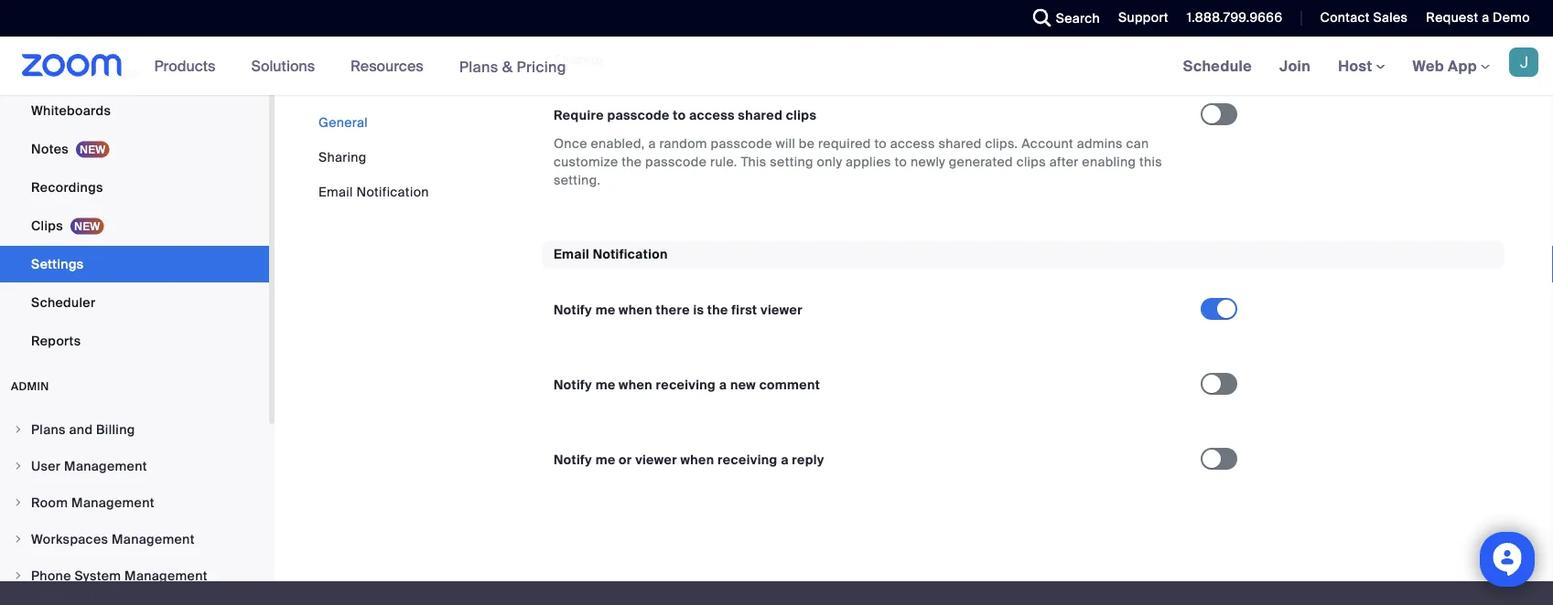 Task type: vqa. For each thing, say whether or not it's contained in the screenshot.
our team link
yes



Task type: locate. For each thing, give the bounding box(es) containing it.
a up web app dropdown button
[[1482, 9, 1490, 26]]

contact
[[1320, 9, 1370, 26], [617, 266, 667, 283]]

phone system management
[[31, 173, 208, 190]]

contact up host
[[1320, 9, 1370, 26]]

0 horizontal spatial contact
[[617, 266, 667, 283]]

account
[[856, 266, 908, 283]]

customers link
[[140, 266, 208, 283]]

plans right resources dropdown button
[[459, 57, 498, 76]]

0 vertical spatial management
[[71, 100, 155, 117]]

0 horizontal spatial pricing
[[517, 57, 567, 76]]

1 horizontal spatial 1.888.799.9666
[[1187, 9, 1283, 26]]

1 vertical spatial contact
[[617, 266, 667, 283]]

demo down 1.888.799.9666 link on the left top
[[684, 310, 721, 327]]

zoom down developer
[[140, 530, 176, 547]]

request a demo
[[1426, 9, 1530, 26]]

1.888.799.9666 contact sales plans & pricing request a demo
[[617, 244, 721, 327]]

support link
[[1105, 0, 1173, 37], [1119, 9, 1169, 26]]

management
[[71, 100, 155, 117], [112, 137, 195, 154], [125, 173, 208, 190]]

videos
[[186, 486, 229, 503]]

developer
[[140, 508, 204, 525]]

1 horizontal spatial contact
[[1320, 9, 1370, 26]]

0 vertical spatial 1.888.799.9666
[[1187, 9, 1283, 26]]

0 horizontal spatial plans
[[459, 57, 498, 76]]

& inside sustainability & esg zoom cares media kit how to videos developer platform zoom ventures zoom merchandise store
[[226, 420, 236, 437]]

0 vertical spatial contact
[[1320, 9, 1370, 26]]

plans
[[459, 57, 498, 76], [617, 288, 652, 305]]

request
[[1426, 9, 1479, 26], [617, 310, 669, 327]]

a
[[1482, 9, 1490, 26], [673, 310, 680, 327]]

1.888.799.9666 link
[[617, 244, 713, 261]]

contact down 1.888.799.9666 link on the left top
[[617, 266, 667, 283]]

1 vertical spatial demo
[[684, 310, 721, 327]]

1 horizontal spatial a
[[1482, 9, 1490, 26]]

sales
[[1374, 9, 1408, 26], [670, 266, 705, 283]]

0 vertical spatial heading
[[140, 215, 333, 231]]

&
[[502, 57, 513, 76], [655, 288, 664, 305], [226, 420, 236, 437]]

a inside 1.888.799.9666 contact sales plans & pricing request a demo
[[673, 310, 680, 327]]

pricing inside product information navigation
[[517, 57, 567, 76]]

admin menu menu
[[0, 18, 269, 275]]

request inside 1.888.799.9666 contact sales plans & pricing request a demo
[[617, 310, 669, 327]]

sustainability & esg link
[[140, 420, 266, 437]]

sales up host dropdown button
[[1374, 9, 1408, 26]]

main content main content
[[275, 0, 1553, 188]]

demo up "profile picture"
[[1493, 9, 1530, 26]]

products
[[154, 56, 215, 76]]

1 horizontal spatial request
[[1426, 9, 1479, 26]]

sustainability & esg zoom cares media kit how to videos developer platform zoom ventures zoom merchandise store
[[140, 420, 298, 569]]

plans & pricing
[[459, 57, 567, 76]]

1 vertical spatial management
[[112, 137, 195, 154]]

to
[[171, 486, 183, 503]]

0 vertical spatial pricing
[[517, 57, 567, 76]]

join link
[[1266, 37, 1325, 95]]

search
[[1056, 10, 1100, 27]]

0 horizontal spatial demo
[[684, 310, 721, 327]]

1 horizontal spatial &
[[502, 57, 513, 76]]

1.888.799.9666
[[1187, 9, 1283, 26], [617, 244, 713, 261]]

management down workspaces management
[[125, 173, 208, 190]]

0 horizontal spatial &
[[226, 420, 236, 437]]

request down 1.888.799.9666 link on the left top
[[617, 310, 669, 327]]

2 vertical spatial management
[[125, 173, 208, 190]]

platform
[[207, 508, 260, 525]]

request up web app dropdown button
[[1426, 9, 1479, 26]]

customers
[[140, 266, 208, 283]]

0 vertical spatial request
[[1426, 9, 1479, 26]]

1.888.799.9666 button
[[1173, 0, 1287, 37], [1187, 9, 1283, 26]]

management for room management
[[71, 100, 155, 117]]

zoom blog customers our team
[[140, 244, 208, 305]]

1 vertical spatial sales
[[670, 266, 705, 283]]

0 horizontal spatial heading
[[140, 215, 333, 231]]

0 vertical spatial plans
[[459, 57, 498, 76]]

management up phone system management
[[112, 137, 195, 154]]

banner
[[0, 37, 1553, 97]]

test
[[856, 244, 882, 261]]

0 vertical spatial demo
[[1493, 9, 1530, 26]]

1 vertical spatial 1.888.799.9666
[[617, 244, 713, 261]]

1 vertical spatial request
[[617, 310, 669, 327]]

demo
[[1493, 9, 1530, 26], [684, 310, 721, 327]]

management up workspaces management
[[71, 100, 155, 117]]

1 vertical spatial heading
[[1095, 301, 1436, 317]]

0 vertical spatial &
[[502, 57, 513, 76]]

1 horizontal spatial plans
[[617, 288, 652, 305]]

product information navigation
[[141, 37, 580, 97]]

contact sales
[[1320, 9, 1408, 26]]

0 horizontal spatial request
[[617, 310, 669, 327]]

zoom logo image
[[22, 54, 122, 77]]

zoom up "account" 'link' in the right of the page
[[886, 244, 922, 261]]

pricing
[[517, 57, 567, 76], [668, 288, 711, 305]]

heading
[[140, 215, 333, 231], [1095, 301, 1436, 317]]

search button
[[1019, 0, 1105, 37]]

room management
[[31, 100, 155, 117]]

resources
[[351, 56, 423, 76]]

how
[[140, 486, 167, 503]]

1 horizontal spatial demo
[[1493, 9, 1530, 26]]

0 vertical spatial sales
[[1374, 9, 1408, 26]]

plans & pricing link
[[459, 57, 567, 76], [459, 57, 567, 76], [617, 288, 711, 305]]

ventures
[[179, 530, 235, 547]]

& inside product information navigation
[[502, 57, 513, 76]]

zoom
[[140, 244, 176, 261], [886, 244, 922, 261], [140, 442, 176, 459], [140, 530, 176, 547], [140, 552, 176, 569]]

media
[[140, 464, 178, 481]]

0 horizontal spatial a
[[673, 310, 680, 327]]

0 horizontal spatial sales
[[670, 266, 705, 283]]

request a demo link
[[1413, 0, 1553, 37], [1426, 9, 1530, 26], [617, 310, 721, 327]]

a down 1.888.799.9666 link on the left top
[[673, 310, 680, 327]]

1 vertical spatial a
[[673, 310, 680, 327]]

blog
[[179, 244, 208, 261]]

1 horizontal spatial pricing
[[668, 288, 711, 305]]

1 horizontal spatial heading
[[1095, 301, 1436, 317]]

1 vertical spatial plans
[[617, 288, 652, 305]]

sales down 1.888.799.9666 link on the left top
[[670, 266, 705, 283]]

1 vertical spatial pricing
[[668, 288, 711, 305]]

2 horizontal spatial &
[[655, 288, 664, 305]]

2 vertical spatial &
[[226, 420, 236, 437]]

merchandise
[[179, 552, 261, 569]]

0 horizontal spatial 1.888.799.9666
[[617, 244, 713, 261]]

zoom up customers
[[140, 244, 176, 261]]

plans down 1.888.799.9666 link on the left top
[[617, 288, 652, 305]]

1 vertical spatial &
[[655, 288, 664, 305]]

1.888.799.9666 inside 1.888.799.9666 contact sales plans & pricing request a demo
[[617, 244, 713, 261]]

join
[[1280, 56, 1311, 76]]

contact sales link
[[1307, 0, 1413, 37], [1320, 9, 1408, 26], [617, 266, 705, 283]]

sustainability
[[140, 420, 223, 437]]

our team link
[[140, 288, 200, 305]]

solutions
[[251, 56, 315, 76]]

plans inside product information navigation
[[459, 57, 498, 76]]



Task type: describe. For each thing, give the bounding box(es) containing it.
esg
[[239, 420, 266, 437]]

solutions button
[[251, 37, 323, 95]]

zoom blog link
[[140, 244, 208, 261]]

host
[[1338, 56, 1376, 76]]

1 horizontal spatial sales
[[1374, 9, 1408, 26]]

zoom up media
[[140, 442, 176, 459]]

products button
[[154, 37, 224, 95]]

support
[[1119, 9, 1169, 26]]

team
[[166, 288, 200, 305]]

our
[[140, 288, 162, 305]]

web app
[[1413, 56, 1477, 76]]

pricing inside 1.888.799.9666 contact sales plans & pricing request a demo
[[668, 288, 711, 305]]

contact inside 1.888.799.9666 contact sales plans & pricing request a demo
[[617, 266, 667, 283]]

room
[[31, 100, 68, 117]]

0 vertical spatial a
[[1482, 9, 1490, 26]]

test zoom account
[[856, 244, 922, 283]]

developer platform link
[[140, 508, 260, 525]]

management for workspaces management
[[112, 137, 195, 154]]

zoom merchandise store link
[[140, 552, 298, 569]]

web app button
[[1413, 56, 1490, 76]]

media kit link
[[140, 464, 199, 481]]

cares
[[179, 442, 216, 459]]

& for plans & pricing
[[502, 57, 513, 76]]

account link
[[856, 266, 908, 283]]

& inside 1.888.799.9666 contact sales plans & pricing request a demo
[[655, 288, 664, 305]]

host button
[[1338, 56, 1385, 76]]

schedule link
[[1170, 37, 1266, 95]]

zoom inside zoom blog customers our team
[[140, 244, 176, 261]]

zoom inside test zoom account
[[886, 244, 922, 261]]

profile picture image
[[1509, 48, 1539, 77]]

zoom down zoom ventures 'link'
[[140, 552, 176, 569]]

app
[[1448, 56, 1477, 76]]

store
[[264, 552, 298, 569]]

phone
[[31, 173, 71, 190]]

how to videos link
[[140, 486, 229, 503]]

zoom cares link
[[140, 442, 216, 459]]

resources button
[[351, 37, 432, 95]]

meetings navigation
[[1170, 37, 1553, 97]]

sales inside 1.888.799.9666 contact sales plans & pricing request a demo
[[670, 266, 705, 283]]

web
[[1413, 56, 1444, 76]]

test zoom link
[[856, 244, 922, 261]]

workspaces management
[[31, 137, 195, 154]]

1.888.799.9666 for 1.888.799.9666
[[1187, 9, 1283, 26]]

workspaces
[[31, 137, 108, 154]]

banner containing products
[[0, 37, 1553, 97]]

schedule
[[1183, 56, 1252, 76]]

demo inside 1.888.799.9666 contact sales plans & pricing request a demo
[[684, 310, 721, 327]]

& for sustainability & esg zoom cares media kit how to videos developer platform zoom ventures zoom merchandise store
[[226, 420, 236, 437]]

system
[[75, 173, 121, 190]]

kit
[[182, 464, 199, 481]]

zoom ventures link
[[140, 530, 235, 547]]

1.888.799.9666 for 1.888.799.9666 contact sales plans & pricing request a demo
[[617, 244, 713, 261]]

plans inside 1.888.799.9666 contact sales plans & pricing request a demo
[[617, 288, 652, 305]]



